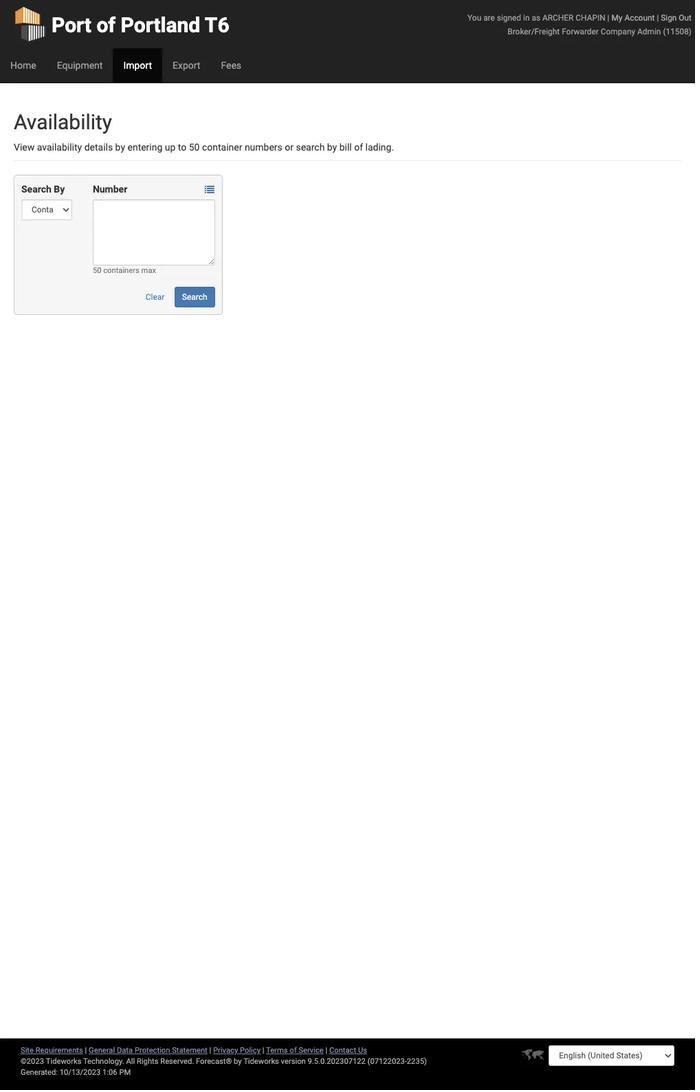Task type: locate. For each thing, give the bounding box(es) containing it.
2235)
[[407, 1057, 427, 1066]]

0 horizontal spatial of
[[97, 13, 116, 37]]

in
[[524, 13, 530, 23]]

search
[[296, 142, 325, 153]]

rights
[[137, 1057, 159, 1066]]

view availability details by entering up to 50 container numbers or search by bill of lading.
[[14, 142, 394, 153]]

of right bill
[[354, 142, 363, 153]]

entering
[[128, 142, 163, 153]]

forecast®
[[196, 1057, 232, 1066]]

portland
[[121, 13, 200, 37]]

0 vertical spatial 50
[[189, 142, 200, 153]]

1 horizontal spatial search
[[182, 292, 208, 302]]

protection
[[135, 1046, 170, 1055]]

by left bill
[[327, 142, 337, 153]]

2 horizontal spatial by
[[327, 142, 337, 153]]

| left sign
[[657, 13, 659, 23]]

requirements
[[36, 1046, 83, 1055]]

0 horizontal spatial search
[[21, 184, 51, 195]]

privacy
[[213, 1046, 238, 1055]]

by
[[115, 142, 125, 153], [327, 142, 337, 153], [234, 1057, 242, 1066]]

sign out link
[[661, 13, 692, 23]]

account
[[625, 13, 655, 23]]

1 horizontal spatial by
[[234, 1057, 242, 1066]]

of right port
[[97, 13, 116, 37]]

company
[[601, 27, 636, 36]]

1 vertical spatial search
[[182, 292, 208, 302]]

or
[[285, 142, 294, 153]]

contact
[[330, 1046, 356, 1055]]

forwarder
[[562, 27, 599, 36]]

container
[[202, 142, 242, 153]]

by
[[54, 184, 65, 195]]

search left by
[[21, 184, 51, 195]]

| left general
[[85, 1046, 87, 1055]]

broker/freight
[[508, 27, 560, 36]]

| up forecast® on the left bottom of page
[[210, 1046, 211, 1055]]

bill
[[340, 142, 352, 153]]

general data protection statement link
[[89, 1046, 208, 1055]]

0 vertical spatial search
[[21, 184, 51, 195]]

port of portland t6 link
[[14, 0, 230, 48]]

of inside site requirements | general data protection statement | privacy policy | terms of service | contact us ©2023 tideworks technology. all rights reserved. forecast® by tideworks version 9.5.0.202307122 (07122023-2235) generated: 10/13/2023 1:06 pm
[[290, 1046, 297, 1055]]

by down privacy policy link
[[234, 1057, 242, 1066]]

search for search by
[[21, 184, 51, 195]]

0 horizontal spatial 50
[[93, 266, 101, 275]]

of
[[97, 13, 116, 37], [354, 142, 363, 153], [290, 1046, 297, 1055]]

tideworks
[[244, 1057, 279, 1066]]

availability
[[37, 142, 82, 153]]

search right clear
[[182, 292, 208, 302]]

import
[[123, 60, 152, 71]]

pm
[[119, 1068, 131, 1077]]

1 horizontal spatial of
[[290, 1046, 297, 1055]]

2 horizontal spatial of
[[354, 142, 363, 153]]

privacy policy link
[[213, 1046, 261, 1055]]

search inside search button
[[182, 292, 208, 302]]

site requirements link
[[21, 1046, 83, 1055]]

©2023 tideworks
[[21, 1057, 81, 1066]]

0 vertical spatial of
[[97, 13, 116, 37]]

10/13/2023
[[60, 1068, 101, 1077]]

| up the tideworks
[[263, 1046, 265, 1055]]

by right details
[[115, 142, 125, 153]]

availability
[[14, 110, 112, 134]]

| left my at the top right of the page
[[608, 13, 610, 23]]

1 vertical spatial of
[[354, 142, 363, 153]]

1 vertical spatial 50
[[93, 266, 101, 275]]

50 left the containers on the top
[[93, 266, 101, 275]]

| up 9.5.0.202307122
[[326, 1046, 328, 1055]]

numbers
[[245, 142, 283, 153]]

containers
[[103, 266, 140, 275]]

show list image
[[205, 185, 214, 195]]

|
[[608, 13, 610, 23], [657, 13, 659, 23], [85, 1046, 87, 1055], [210, 1046, 211, 1055], [263, 1046, 265, 1055], [326, 1046, 328, 1055]]

search
[[21, 184, 51, 195], [182, 292, 208, 302]]

search button
[[175, 287, 215, 308]]

to
[[178, 142, 187, 153]]

search by
[[21, 184, 65, 195]]

statement
[[172, 1046, 208, 1055]]

technology.
[[83, 1057, 124, 1066]]

50 right to
[[189, 142, 200, 153]]

general
[[89, 1046, 115, 1055]]

1 horizontal spatial 50
[[189, 142, 200, 153]]

details
[[84, 142, 113, 153]]

reserved.
[[160, 1057, 194, 1066]]

clear button
[[138, 287, 172, 308]]

archer
[[543, 13, 574, 23]]

you
[[468, 13, 482, 23]]

50
[[189, 142, 200, 153], [93, 266, 101, 275]]

of up "version"
[[290, 1046, 297, 1055]]

(07122023-
[[368, 1057, 407, 1066]]

my account link
[[612, 13, 655, 23]]

2 vertical spatial of
[[290, 1046, 297, 1055]]



Task type: vqa. For each thing, say whether or not it's contained in the screenshot.
THE THE
no



Task type: describe. For each thing, give the bounding box(es) containing it.
as
[[532, 13, 541, 23]]

all
[[126, 1057, 135, 1066]]

lading.
[[366, 142, 394, 153]]

signed
[[497, 13, 522, 23]]

equipment button
[[47, 48, 113, 83]]

us
[[358, 1046, 367, 1055]]

9.5.0.202307122
[[308, 1057, 366, 1066]]

data
[[117, 1046, 133, 1055]]

home
[[10, 60, 36, 71]]

sign
[[661, 13, 677, 23]]

fees button
[[211, 48, 252, 83]]

terms of service link
[[266, 1046, 324, 1055]]

(11508)
[[663, 27, 692, 36]]

max
[[141, 266, 156, 275]]

up
[[165, 142, 176, 153]]

export
[[173, 60, 200, 71]]

home button
[[0, 48, 47, 83]]

service
[[299, 1046, 324, 1055]]

are
[[484, 13, 495, 23]]

t6
[[205, 13, 230, 37]]

50 containers max
[[93, 266, 156, 275]]

view
[[14, 142, 35, 153]]

search for search
[[182, 292, 208, 302]]

fees
[[221, 60, 241, 71]]

1:06
[[103, 1068, 117, 1077]]

contact us link
[[330, 1046, 367, 1055]]

number
[[93, 184, 127, 195]]

Number text field
[[93, 200, 215, 266]]

generated:
[[21, 1068, 58, 1077]]

chapin
[[576, 13, 606, 23]]

by inside site requirements | general data protection statement | privacy policy | terms of service | contact us ©2023 tideworks technology. all rights reserved. forecast® by tideworks version 9.5.0.202307122 (07122023-2235) generated: 10/13/2023 1:06 pm
[[234, 1057, 242, 1066]]

you are signed in as archer chapin | my account | sign out broker/freight forwarder company admin (11508)
[[468, 13, 692, 36]]

port
[[52, 13, 91, 37]]

export button
[[162, 48, 211, 83]]

out
[[679, 13, 692, 23]]

import button
[[113, 48, 162, 83]]

policy
[[240, 1046, 261, 1055]]

my
[[612, 13, 623, 23]]

admin
[[638, 27, 661, 36]]

clear
[[146, 292, 165, 302]]

site
[[21, 1046, 34, 1055]]

terms
[[266, 1046, 288, 1055]]

port of portland t6
[[52, 13, 230, 37]]

equipment
[[57, 60, 103, 71]]

site requirements | general data protection statement | privacy policy | terms of service | contact us ©2023 tideworks technology. all rights reserved. forecast® by tideworks version 9.5.0.202307122 (07122023-2235) generated: 10/13/2023 1:06 pm
[[21, 1046, 427, 1077]]

0 horizontal spatial by
[[115, 142, 125, 153]]

version
[[281, 1057, 306, 1066]]



